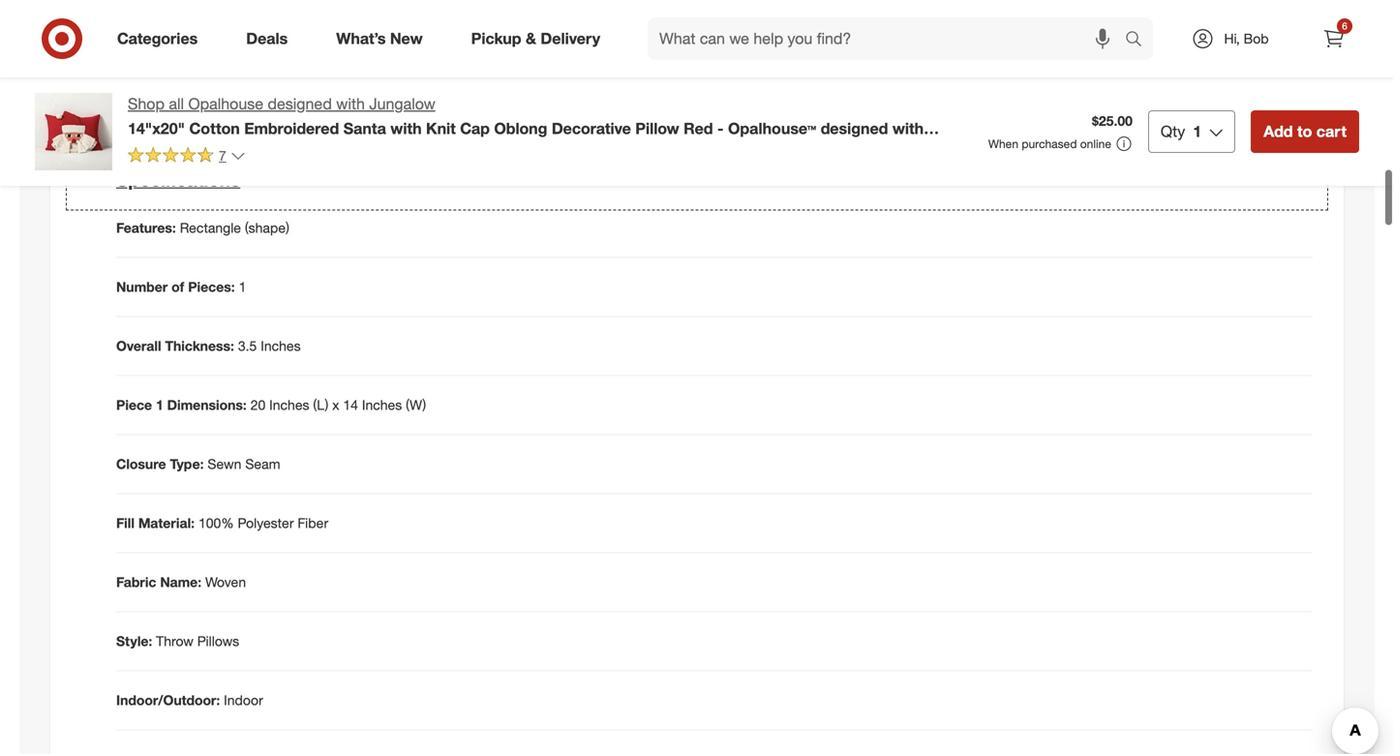 Task type: vqa. For each thing, say whether or not it's contained in the screenshot.
the Categories LINK
yes



Task type: describe. For each thing, give the bounding box(es) containing it.
throw
[[156, 633, 194, 650]]

hi, bob
[[1225, 30, 1270, 47]]

opalhouse™
[[728, 119, 817, 138]]

cart
[[1317, 122, 1348, 141]]

cap
[[460, 119, 490, 138]]

x
[[332, 397, 340, 414]]

knife
[[136, 60, 167, 77]]

new
[[390, 29, 423, 48]]

1 for qty
[[1194, 122, 1202, 141]]

$25.00
[[1093, 113, 1133, 129]]

shop
[[128, 94, 165, 113]]

1 for piece
[[156, 397, 163, 414]]

add to cart button
[[1252, 110, 1360, 153]]

6
[[1343, 20, 1348, 32]]

knit
[[426, 119, 456, 138]]

(l)
[[313, 397, 329, 414]]

3.5
[[238, 338, 257, 355]]

embroidered
[[244, 119, 339, 138]]

shop all opalhouse designed with jungalow 14"x20" cotton embroidered santa with knit cap oblong decorative pillow red - opalhouse™ designed with jungalow™
[[128, 94, 924, 157]]

seam
[[245, 456, 281, 473]]

1 vertical spatial designed
[[821, 119, 889, 138]]

14
[[343, 397, 358, 414]]

inches right 3.5
[[261, 338, 301, 355]]

overall thickness: 3.5 inches
[[116, 338, 301, 355]]

image of 14"x20" cotton embroidered santa with knit cap oblong decorative pillow red - opalhouse™ designed with jungalow™ image
[[35, 93, 112, 170]]

indoor/outdoor: indoor
[[116, 692, 263, 709]]

pickup & delivery
[[471, 29, 601, 48]]

fabric
[[116, 574, 156, 591]]

number of pieces: 1
[[116, 279, 246, 296]]

edge
[[170, 60, 201, 77]]

oblong
[[494, 119, 548, 138]]

features: rectangle (shape)
[[116, 220, 290, 237]]

100%
[[199, 515, 234, 532]]

name:
[[160, 574, 202, 591]]

type:
[[170, 456, 204, 473]]

indoor/outdoor:
[[116, 692, 220, 709]]

1 horizontal spatial 1
[[239, 279, 246, 296]]

woven
[[205, 574, 246, 591]]

santa
[[344, 119, 386, 138]]

sewn seam closure
[[136, 87, 254, 104]]

rectangle
[[180, 220, 241, 237]]

what's
[[336, 29, 386, 48]]

deals link
[[230, 17, 312, 60]]

delivery
[[541, 29, 601, 48]]

search
[[1117, 31, 1164, 50]]

style: throw pillows
[[116, 633, 239, 650]]

fill
[[116, 515, 135, 532]]

style:
[[116, 633, 152, 650]]

jungalow™
[[128, 138, 208, 157]]

closure
[[210, 87, 254, 104]]

pickup
[[471, 29, 522, 48]]

fill material: 100% polyester fiber
[[116, 515, 329, 532]]

&
[[526, 29, 537, 48]]

all
[[169, 94, 184, 113]]

hi,
[[1225, 30, 1241, 47]]

when
[[989, 137, 1019, 151]]

7 link
[[128, 146, 246, 168]]

knife edge
[[136, 60, 201, 77]]

filling
[[165, 33, 196, 50]]

piece 1 dimensions: 20 inches (l) x 14 inches (w)
[[116, 397, 426, 414]]

seam
[[173, 87, 206, 104]]

0 horizontal spatial sewn
[[136, 87, 170, 104]]

pickup & delivery link
[[455, 17, 625, 60]]

7
[[219, 147, 226, 164]]

thickness:
[[165, 338, 234, 355]]



Task type: locate. For each thing, give the bounding box(es) containing it.
qty 1
[[1161, 122, 1202, 141]]

fiber
[[298, 515, 329, 532]]

2 vertical spatial 1
[[156, 397, 163, 414]]

with down the jungalow
[[391, 119, 422, 138]]

specifications button
[[66, 149, 1329, 211]]

search button
[[1117, 17, 1164, 64]]

to
[[1298, 122, 1313, 141]]

pieces:
[[188, 279, 235, 296]]

14"x20"
[[128, 119, 185, 138]]

when purchased online
[[989, 137, 1112, 151]]

purchased
[[1022, 137, 1078, 151]]

opalhouse
[[188, 94, 264, 113]]

2 horizontal spatial 1
[[1194, 122, 1202, 141]]

piece
[[116, 397, 152, 414]]

decorative
[[552, 119, 631, 138]]

features:
[[116, 220, 176, 237]]

inches right 20 at the bottom left of page
[[269, 397, 310, 414]]

sewn down knife
[[136, 87, 170, 104]]

add to cart
[[1264, 122, 1348, 141]]

inches right 14
[[362, 397, 402, 414]]

soft filling
[[136, 33, 196, 50]]

overall
[[116, 338, 161, 355]]

jungalow
[[369, 94, 436, 113]]

designed up embroidered
[[268, 94, 332, 113]]

0 vertical spatial designed
[[268, 94, 332, 113]]

1 right pieces: in the left of the page
[[239, 279, 246, 296]]

-
[[718, 119, 724, 138]]

pillows
[[197, 633, 239, 650]]

categories
[[117, 29, 198, 48]]

qty
[[1161, 122, 1186, 141]]

1 vertical spatial sewn
[[208, 456, 242, 473]]

online
[[1081, 137, 1112, 151]]

indoor
[[224, 692, 263, 709]]

categories link
[[101, 17, 222, 60]]

soft
[[136, 33, 161, 50]]

fabric name: woven
[[116, 574, 246, 591]]

number
[[116, 279, 168, 296]]

2 horizontal spatial with
[[893, 119, 924, 138]]

with
[[336, 94, 365, 113], [391, 119, 422, 138], [893, 119, 924, 138]]

bob
[[1244, 30, 1270, 47]]

1 right the qty
[[1194, 122, 1202, 141]]

inches
[[261, 338, 301, 355], [269, 397, 310, 414], [362, 397, 402, 414]]

dimensions:
[[167, 397, 247, 414]]

add
[[1264, 122, 1294, 141]]

0 vertical spatial 1
[[1194, 122, 1202, 141]]

sewn
[[136, 87, 170, 104], [208, 456, 242, 473]]

1 right piece
[[156, 397, 163, 414]]

1 horizontal spatial designed
[[821, 119, 889, 138]]

(w)
[[406, 397, 426, 414]]

closure type: sewn seam
[[116, 456, 281, 473]]

sewn right type:
[[208, 456, 242, 473]]

What can we help you find? suggestions appear below search field
[[648, 17, 1131, 60]]

with up santa
[[336, 94, 365, 113]]

what's new
[[336, 29, 423, 48]]

0 horizontal spatial 1
[[156, 397, 163, 414]]

deals
[[246, 29, 288, 48]]

pillow
[[636, 119, 680, 138]]

designed right opalhouse™
[[821, 119, 889, 138]]

6 link
[[1314, 17, 1356, 60]]

material:
[[138, 515, 195, 532]]

cotton
[[189, 119, 240, 138]]

specifications
[[116, 168, 240, 191]]

with down what can we help you find? suggestions appear below search field
[[893, 119, 924, 138]]

0 horizontal spatial with
[[336, 94, 365, 113]]

designed
[[268, 94, 332, 113], [821, 119, 889, 138]]

1 horizontal spatial with
[[391, 119, 422, 138]]

1 horizontal spatial sewn
[[208, 456, 242, 473]]

(shape)
[[245, 220, 290, 237]]

20
[[251, 397, 266, 414]]

polyester
[[238, 515, 294, 532]]

closure
[[116, 456, 166, 473]]

1 vertical spatial 1
[[239, 279, 246, 296]]

what's new link
[[320, 17, 447, 60]]

0 vertical spatial sewn
[[136, 87, 170, 104]]

of
[[172, 279, 184, 296]]

0 horizontal spatial designed
[[268, 94, 332, 113]]



